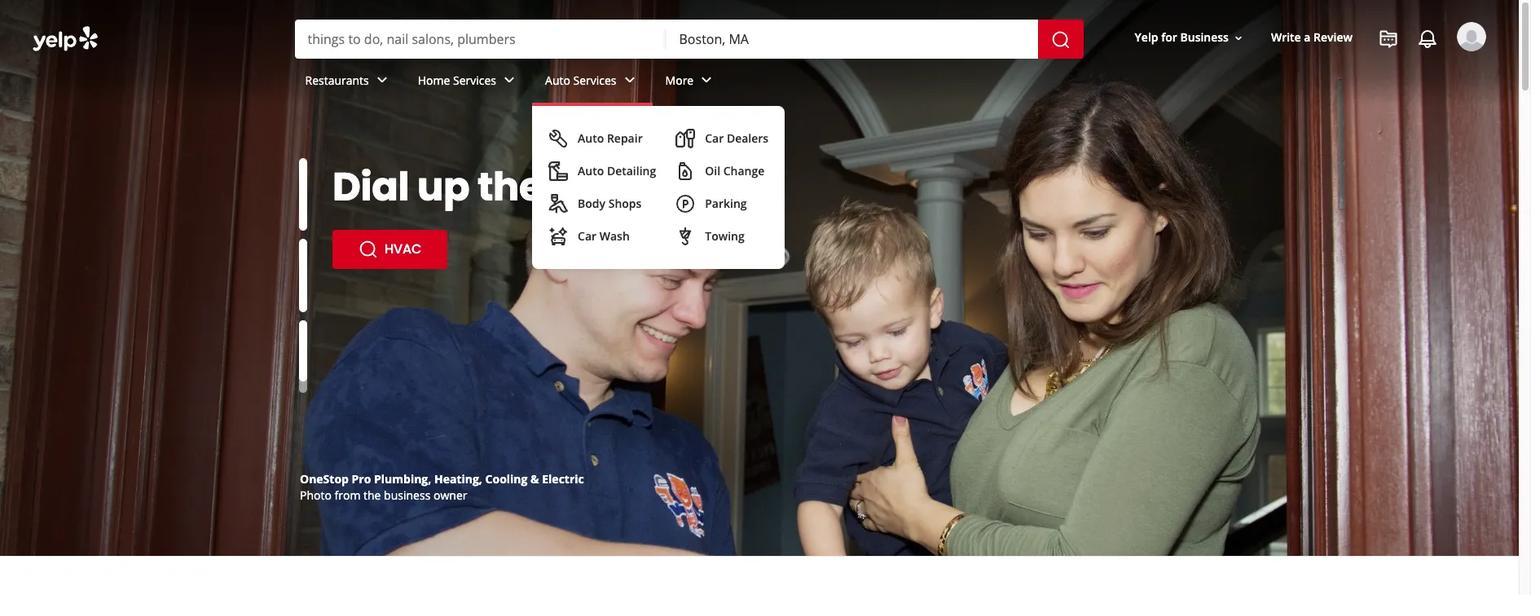Task type: vqa. For each thing, say whether or not it's contained in the screenshot.
Auto to the bottom
yes



Task type: locate. For each thing, give the bounding box(es) containing it.
24 chevron down v2 image inside auto services link
[[620, 70, 640, 90]]

24 chevron down v2 image for auto services
[[620, 70, 640, 90]]

0 horizontal spatial none field
[[308, 30, 653, 48]]

search image
[[1051, 30, 1071, 49]]

for
[[1162, 30, 1178, 45]]

oil change
[[705, 163, 765, 179]]

24 car dealer v2 image
[[676, 129, 696, 148]]

24 chevron down v2 image for home services
[[500, 70, 519, 90]]

None search field
[[0, 0, 1520, 269], [295, 20, 1087, 59], [0, 0, 1520, 269], [295, 20, 1087, 59]]

1 horizontal spatial services
[[574, 72, 617, 88]]

1 horizontal spatial car
[[705, 130, 724, 146]]

16 chevron down v2 image
[[1233, 32, 1246, 45]]

auto up 24 auto repair v2 icon
[[545, 72, 571, 88]]

0 horizontal spatial 24 chevron down v2 image
[[372, 70, 392, 90]]

the left 24 auto detailing v2 image
[[478, 160, 543, 214]]

1 vertical spatial the
[[364, 488, 381, 503]]

home
[[418, 72, 450, 88]]

dealers
[[727, 130, 769, 146]]

0 horizontal spatial services
[[453, 72, 497, 88]]

services up auto repair link
[[574, 72, 617, 88]]

plumbing,
[[374, 471, 432, 487]]

business
[[384, 488, 431, 503]]

0 horizontal spatial the
[[364, 488, 381, 503]]

1 vertical spatial auto
[[578, 130, 604, 146]]

1 services from the left
[[453, 72, 497, 88]]

select slide image
[[299, 158, 307, 231], [299, 239, 307, 312], [299, 310, 307, 383]]

24 chevron down v2 image for restaurants
[[372, 70, 392, 90]]

2 horizontal spatial 24 chevron down v2 image
[[620, 70, 640, 90]]

24 car wash v2 image
[[549, 227, 568, 246]]

24 chevron down v2 image
[[372, 70, 392, 90], [500, 70, 519, 90], [620, 70, 640, 90]]

3 24 chevron down v2 image from the left
[[620, 70, 640, 90]]

0 vertical spatial the
[[478, 160, 543, 214]]

2 24 chevron down v2 image from the left
[[500, 70, 519, 90]]

auto inside auto services link
[[545, 72, 571, 88]]

services right 'home'
[[453, 72, 497, 88]]

oil
[[705, 163, 721, 179]]

car for car wash
[[578, 228, 597, 244]]

notifications image
[[1419, 29, 1438, 49]]

&
[[531, 471, 539, 487]]

0 horizontal spatial car
[[578, 228, 597, 244]]

write a review
[[1272, 30, 1353, 45]]

hvac link
[[333, 230, 448, 269]]

car
[[705, 130, 724, 146], [578, 228, 597, 244]]

auto right 24 auto repair v2 icon
[[578, 130, 604, 146]]

24 search v2 image
[[359, 240, 378, 259]]

0 vertical spatial auto
[[545, 72, 571, 88]]

24 chevron down v2 image right auto services on the top
[[620, 70, 640, 90]]

user actions element
[[1122, 20, 1510, 121]]

auto inside auto repair link
[[578, 130, 604, 146]]

car right 24 car dealer v2 icon
[[705, 130, 724, 146]]

services inside auto services link
[[574, 72, 617, 88]]

change
[[724, 163, 765, 179]]

write
[[1272, 30, 1302, 45]]

auto services
[[545, 72, 617, 88]]

body
[[578, 196, 606, 211]]

24 chevron down v2 image inside home services link
[[500, 70, 519, 90]]

0 vertical spatial car
[[705, 130, 724, 146]]

auto up body
[[578, 163, 604, 179]]

auto repair
[[578, 130, 643, 146]]

2 services from the left
[[574, 72, 617, 88]]

the
[[478, 160, 543, 214], [364, 488, 381, 503]]

parking
[[705, 196, 747, 211]]

2 vertical spatial auto
[[578, 163, 604, 179]]

the down pro
[[364, 488, 381, 503]]

services for auto services
[[574, 72, 617, 88]]

restaurants link
[[292, 59, 405, 106]]

repair
[[607, 130, 643, 146]]

car wash link
[[542, 220, 663, 253]]

1 24 chevron down v2 image from the left
[[372, 70, 392, 90]]

None field
[[308, 30, 653, 48], [680, 30, 1025, 48]]

24 chevron down v2 image inside restaurants 'link'
[[372, 70, 392, 90]]

1 horizontal spatial the
[[478, 160, 543, 214]]

services
[[453, 72, 497, 88], [574, 72, 617, 88]]

services inside home services link
[[453, 72, 497, 88]]

cooling
[[486, 471, 528, 487]]

24 oil change v2 image
[[676, 161, 696, 181]]

2 none field from the left
[[680, 30, 1025, 48]]

wash
[[600, 228, 630, 244]]

the inside onestop pro plumbing, heating, cooling & electric photo from the business owner
[[364, 488, 381, 503]]

24 chevron down v2 image right restaurants on the top left of the page
[[372, 70, 392, 90]]

projects image
[[1379, 29, 1399, 49]]

24 chevron down v2 image
[[697, 70, 717, 90]]

1 horizontal spatial none field
[[680, 30, 1025, 48]]

auto for auto repair
[[578, 130, 604, 146]]

1 vertical spatial car
[[578, 228, 597, 244]]

auto
[[545, 72, 571, 88], [578, 130, 604, 146], [578, 163, 604, 179]]

car left "wash"
[[578, 228, 597, 244]]

auto inside the 'auto detailing' link
[[578, 163, 604, 179]]

1 horizontal spatial 24 chevron down v2 image
[[500, 70, 519, 90]]

menu
[[532, 106, 785, 269]]

home services
[[418, 72, 497, 88]]

24 chevron down v2 image down find text field
[[500, 70, 519, 90]]

menu containing auto repair
[[532, 106, 785, 269]]

1 none field from the left
[[308, 30, 653, 48]]

services for home services
[[453, 72, 497, 88]]



Task type: describe. For each thing, give the bounding box(es) containing it.
hvac
[[385, 240, 422, 258]]

menu inside business categories element
[[532, 106, 785, 269]]

up
[[417, 160, 470, 214]]

auto for auto detailing
[[578, 163, 604, 179]]

owner
[[434, 488, 468, 503]]

24 towing v2 image
[[676, 227, 696, 246]]

yelp for business
[[1135, 30, 1229, 45]]

2 select slide image from the top
[[299, 239, 307, 312]]

more
[[666, 72, 694, 88]]

none field find
[[308, 30, 653, 48]]

oil change link
[[670, 155, 775, 188]]

brad k. image
[[1458, 22, 1487, 51]]

auto services link
[[532, 59, 653, 106]]

photo
[[300, 488, 332, 503]]

business categories element
[[292, 59, 1487, 269]]

pro
[[352, 471, 371, 487]]

electric
[[542, 471, 584, 487]]

towing link
[[670, 220, 775, 253]]

Find text field
[[308, 30, 653, 48]]

heating,
[[434, 471, 483, 487]]

auto for auto services
[[545, 72, 571, 88]]

dial
[[333, 160, 409, 214]]

1 select slide image from the top
[[299, 158, 307, 231]]

from
[[335, 488, 361, 503]]

Near text field
[[680, 30, 1025, 48]]

24 auto detailing v2 image
[[549, 161, 568, 181]]

auto repair link
[[542, 122, 663, 155]]

onestop pro plumbing, heating, cooling & electric link
[[300, 471, 584, 487]]

towing
[[705, 228, 745, 244]]

body shops link
[[542, 188, 663, 220]]

detailing
[[607, 163, 656, 179]]

car dealers
[[705, 130, 769, 146]]

car wash
[[578, 228, 630, 244]]

none field 'near'
[[680, 30, 1025, 48]]

24 body shop v2 image
[[549, 194, 568, 214]]

yelp for business button
[[1129, 23, 1252, 53]]

home services link
[[405, 59, 532, 106]]

yelp
[[1135, 30, 1159, 45]]

business
[[1181, 30, 1229, 45]]

car dealers link
[[670, 122, 775, 155]]

comfort
[[551, 160, 710, 214]]

auto detailing
[[578, 163, 656, 179]]

car for car dealers
[[705, 130, 724, 146]]

restaurants
[[305, 72, 369, 88]]

body shops
[[578, 196, 642, 211]]

explore banner section banner
[[0, 0, 1520, 556]]

24 auto repair v2 image
[[549, 129, 568, 148]]

more link
[[653, 59, 730, 106]]

auto detailing link
[[542, 155, 663, 188]]

parking link
[[670, 188, 775, 220]]

a
[[1305, 30, 1311, 45]]

onestop
[[300, 471, 349, 487]]

shops
[[609, 196, 642, 211]]

write a review link
[[1265, 23, 1360, 53]]

onestop pro plumbing, heating, cooling & electric photo from the business owner
[[300, 471, 584, 503]]

24 parking v2 image
[[676, 194, 696, 214]]

dial up the comfort
[[333, 160, 710, 214]]

review
[[1314, 30, 1353, 45]]

3 select slide image from the top
[[299, 310, 307, 383]]



